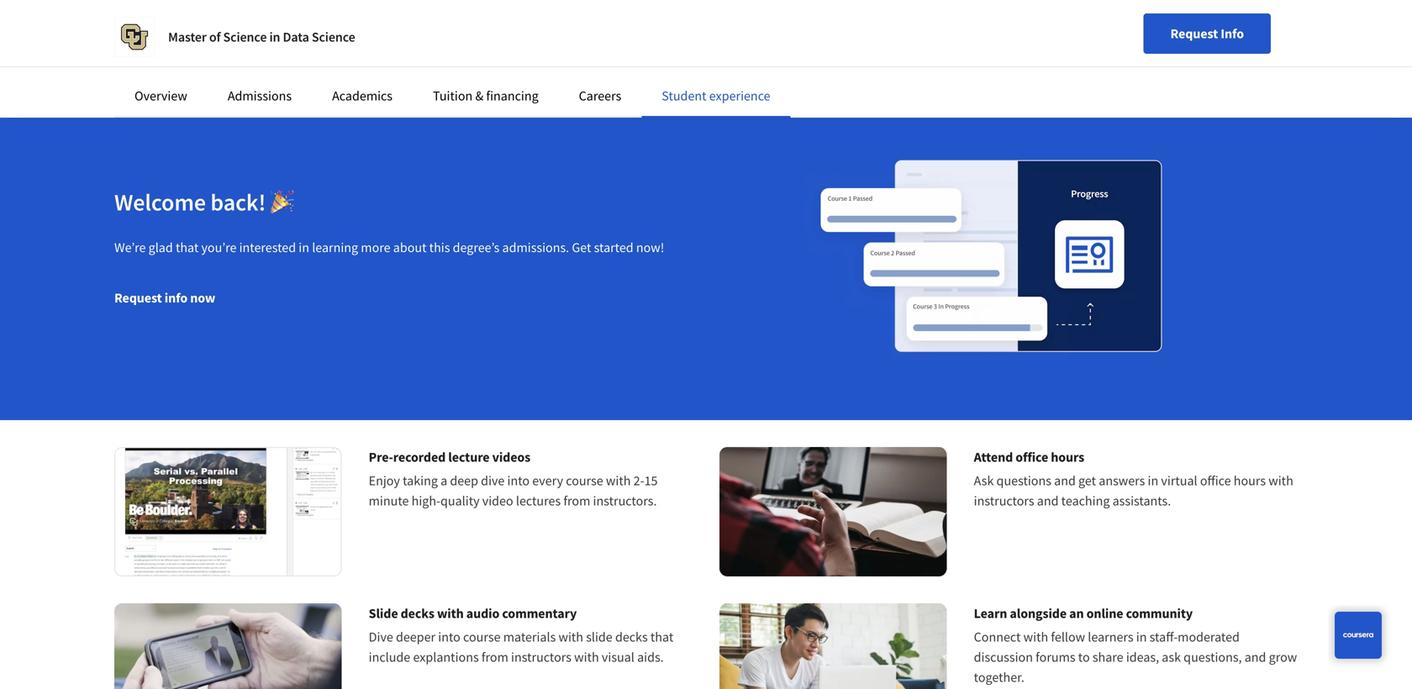 Task type: describe. For each thing, give the bounding box(es) containing it.
pre-
[[369, 449, 393, 466]]

with inside the learn alongside an online community connect with fellow learners in staff-moderated discussion forums to share ideas, ask questions, and grow together.
[[1024, 629, 1049, 646]]

explantions
[[413, 649, 479, 666]]

2-
[[634, 472, 644, 489]]

forums
[[1036, 649, 1076, 666]]

from inside slide decks with audio commentary dive deeper into course materials with slide decks that include explantions from instructors with visual aids.
[[482, 649, 509, 666]]

request info
[[1171, 25, 1244, 42]]

instructors inside the attend office hours ask questions and get answers in virtual office hours with instructors and teaching assistants.
[[974, 493, 1035, 509]]

welcome
[[114, 187, 206, 217]]

moderated
[[1178, 629, 1240, 646]]

a view from over a person's right shoulder, looking to a desk with a book on the right and an open laptop on the left. the laptop has an image of a person smiling. image
[[720, 447, 947, 577]]

visual
[[602, 649, 635, 666]]

tuition & financing
[[433, 87, 539, 104]]

every
[[532, 472, 563, 489]]

tuition & financing link
[[433, 87, 539, 104]]

1 science from the left
[[223, 29, 267, 45]]

university of colorado boulder logo image
[[114, 17, 155, 57]]

now!
[[636, 239, 664, 256]]

1 vertical spatial hours
[[1234, 472, 1266, 489]]

high-
[[412, 493, 441, 509]]

ideas,
[[1126, 649, 1159, 666]]

answers
[[1099, 472, 1145, 489]]

0 horizontal spatial hours
[[1051, 449, 1085, 466]]

embedded module image image
[[778, 132, 1206, 380]]

request info now button
[[101, 278, 229, 318]]

welcome back! 🎉
[[114, 187, 294, 217]]

lecture
[[448, 449, 490, 466]]

slide
[[369, 605, 398, 622]]

materials
[[503, 629, 556, 646]]

with inside pre-recorded lecture videos enjoy taking a deep dive into every course with 2-15 minute high-quality video lectures from instructors.
[[606, 472, 631, 489]]

an image of a person with glasses leaning over their open laptop, sitting on their couch image
[[720, 604, 947, 689]]

admissions.
[[502, 239, 569, 256]]

dive
[[369, 629, 393, 646]]

info
[[1221, 25, 1244, 42]]

in left learning
[[299, 239, 309, 256]]

academics link
[[332, 87, 393, 104]]

dive
[[481, 472, 505, 489]]

from inside pre-recorded lecture videos enjoy taking a deep dive into every course with 2-15 minute high-quality video lectures from instructors.
[[564, 493, 590, 509]]

master
[[168, 29, 207, 45]]

this
[[429, 239, 450, 256]]

back!
[[211, 187, 266, 217]]

community
[[1126, 605, 1193, 622]]

instructors.
[[593, 493, 657, 509]]

enjoy
[[369, 472, 400, 489]]

discussion
[[974, 649, 1033, 666]]

attend office hours ask questions and get answers in virtual office hours with instructors and teaching assistants.
[[974, 449, 1294, 509]]

in inside the attend office hours ask questions and get answers in virtual office hours with instructors and teaching assistants.
[[1148, 472, 1159, 489]]

deep
[[450, 472, 478, 489]]

online
[[1087, 605, 1124, 622]]

academics
[[332, 87, 393, 104]]

course inside slide decks with audio commentary dive deeper into course materials with slide decks that include explantions from instructors with visual aids.
[[463, 629, 501, 646]]

get
[[572, 239, 591, 256]]

now
[[190, 290, 215, 306]]

15
[[644, 472, 658, 489]]

overview
[[135, 87, 187, 104]]

of
[[209, 29, 221, 45]]

student experience
[[662, 87, 771, 104]]

overview link
[[135, 87, 187, 104]]

learning
[[312, 239, 358, 256]]

student experience link
[[662, 87, 771, 104]]

a screenshot of the lecture video for serial vs parallel processing image
[[114, 447, 342, 577]]

minute
[[369, 493, 409, 509]]

instructors inside slide decks with audio commentary dive deeper into course materials with slide decks that include explantions from instructors with visual aids.
[[511, 649, 572, 666]]

learners
[[1088, 629, 1134, 646]]

ask
[[1162, 649, 1181, 666]]

careers
[[579, 87, 622, 104]]

aids.
[[637, 649, 664, 666]]

alongside
[[1010, 605, 1067, 622]]

lectures
[[516, 493, 561, 509]]

tuition
[[433, 87, 473, 104]]

video
[[482, 493, 513, 509]]

ask
[[974, 472, 994, 489]]

attend
[[974, 449, 1013, 466]]

slide
[[586, 629, 613, 646]]

careers link
[[579, 87, 622, 104]]

questions
[[997, 472, 1052, 489]]

recorded
[[393, 449, 446, 466]]

share
[[1093, 649, 1124, 666]]

student
[[662, 87, 707, 104]]

include
[[369, 649, 410, 666]]

&
[[475, 87, 484, 104]]



Task type: locate. For each thing, give the bounding box(es) containing it.
instructors
[[974, 493, 1035, 509], [511, 649, 572, 666]]

1 vertical spatial that
[[651, 629, 674, 646]]

0 vertical spatial course
[[566, 472, 603, 489]]

in up the ideas,
[[1136, 629, 1147, 646]]

office up the questions
[[1016, 449, 1048, 466]]

teaching
[[1062, 493, 1110, 509]]

decks up visual
[[615, 629, 648, 646]]

we're glad that you're interested in learning more about this degree's admissions. get started now!
[[114, 239, 664, 256]]

into down videos
[[507, 472, 530, 489]]

into inside slide decks with audio commentary dive deeper into course materials with slide decks that include explantions from instructors with visual aids.
[[438, 629, 461, 646]]

1 vertical spatial into
[[438, 629, 461, 646]]

decks up the deeper at the bottom of page
[[401, 605, 435, 622]]

get
[[1079, 472, 1096, 489]]

1 horizontal spatial office
[[1200, 472, 1231, 489]]

1 horizontal spatial science
[[312, 29, 355, 45]]

0 horizontal spatial course
[[463, 629, 501, 646]]

quality
[[441, 493, 480, 509]]

1 vertical spatial decks
[[615, 629, 648, 646]]

and inside the learn alongside an online community connect with fellow learners in staff-moderated discussion forums to share ideas, ask questions, and grow together.
[[1245, 649, 1266, 666]]

pre-recorded lecture videos enjoy taking a deep dive into every course with 2-15 minute high-quality video lectures from instructors.
[[369, 449, 658, 509]]

a
[[441, 472, 447, 489]]

2 science from the left
[[312, 29, 355, 45]]

experience
[[709, 87, 771, 104]]

0 horizontal spatial instructors
[[511, 649, 572, 666]]

0 horizontal spatial science
[[223, 29, 267, 45]]

1 vertical spatial from
[[482, 649, 509, 666]]

started
[[594, 239, 634, 256]]

in
[[269, 29, 280, 45], [299, 239, 309, 256], [1148, 472, 1159, 489], [1136, 629, 1147, 646]]

0 vertical spatial from
[[564, 493, 590, 509]]

request info button
[[1144, 13, 1271, 54]]

0 vertical spatial request
[[1171, 25, 1218, 42]]

1 horizontal spatial course
[[566, 472, 603, 489]]

into inside pre-recorded lecture videos enjoy taking a deep dive into every course with 2-15 minute high-quality video lectures from instructors.
[[507, 472, 530, 489]]

1 horizontal spatial instructors
[[974, 493, 1035, 509]]

instructors down materials
[[511, 649, 572, 666]]

learn
[[974, 605, 1007, 622]]

slide decks with audio commentary dive deeper into course materials with slide decks that include explantions from instructors with visual aids.
[[369, 605, 674, 666]]

0 horizontal spatial office
[[1016, 449, 1048, 466]]

an
[[1069, 605, 1084, 622]]

course down audio
[[463, 629, 501, 646]]

hours up get at the right bottom of page
[[1051, 449, 1085, 466]]

master of science in data science
[[168, 29, 355, 45]]

1 horizontal spatial request
[[1171, 25, 1218, 42]]

0 vertical spatial that
[[176, 239, 199, 256]]

1 vertical spatial instructors
[[511, 649, 572, 666]]

science right data
[[312, 29, 355, 45]]

commentary
[[502, 605, 577, 622]]

and left grow
[[1245, 649, 1266, 666]]

1 vertical spatial request
[[114, 290, 162, 306]]

in up assistants.
[[1148, 472, 1159, 489]]

into up the explantions
[[438, 629, 461, 646]]

financing
[[486, 87, 539, 104]]

in left data
[[269, 29, 280, 45]]

that inside slide decks with audio commentary dive deeper into course materials with slide decks that include explantions from instructors with visual aids.
[[651, 629, 674, 646]]

with
[[606, 472, 631, 489], [1269, 472, 1294, 489], [437, 605, 464, 622], [559, 629, 583, 646], [1024, 629, 1049, 646], [574, 649, 599, 666]]

course
[[566, 472, 603, 489], [463, 629, 501, 646]]

admissions link
[[228, 87, 292, 104]]

together.
[[974, 669, 1025, 686]]

glad
[[149, 239, 173, 256]]

deeper
[[396, 629, 436, 646]]

0 vertical spatial into
[[507, 472, 530, 489]]

1 horizontal spatial into
[[507, 472, 530, 489]]

and left get at the right bottom of page
[[1054, 472, 1076, 489]]

decks
[[401, 605, 435, 622], [615, 629, 648, 646]]

hours
[[1051, 449, 1085, 466], [1234, 472, 1266, 489]]

a view from over a person's left shoulder, looking at a phone they are holding in their hands. the phone has an image of a teacher with words displayed on their left. image
[[114, 604, 342, 689]]

request
[[1171, 25, 1218, 42], [114, 290, 162, 306]]

1 horizontal spatial that
[[651, 629, 674, 646]]

that up aids.
[[651, 629, 674, 646]]

interested
[[239, 239, 296, 256]]

in inside the learn alongside an online community connect with fellow learners in staff-moderated discussion forums to share ideas, ask questions, and grow together.
[[1136, 629, 1147, 646]]

staff-
[[1150, 629, 1178, 646]]

about
[[393, 239, 427, 256]]

you're
[[201, 239, 237, 256]]

1 horizontal spatial decks
[[615, 629, 648, 646]]

questions,
[[1184, 649, 1242, 666]]

from down materials
[[482, 649, 509, 666]]

0 horizontal spatial request
[[114, 290, 162, 306]]

audio
[[466, 605, 500, 622]]

1 vertical spatial course
[[463, 629, 501, 646]]

instructors down the questions
[[974, 493, 1035, 509]]

to
[[1078, 649, 1090, 666]]

1 vertical spatial office
[[1200, 472, 1231, 489]]

0 horizontal spatial into
[[438, 629, 461, 646]]

office right virtual
[[1200, 472, 1231, 489]]

and
[[1054, 472, 1076, 489], [1037, 493, 1059, 509], [1245, 649, 1266, 666]]

data
[[283, 29, 309, 45]]

into
[[507, 472, 530, 489], [438, 629, 461, 646]]

with inside the attend office hours ask questions and get answers in virtual office hours with instructors and teaching assistants.
[[1269, 472, 1294, 489]]

science
[[223, 29, 267, 45], [312, 29, 355, 45]]

from right the lectures
[[564, 493, 590, 509]]

0 horizontal spatial from
[[482, 649, 509, 666]]

request for request info
[[1171, 25, 1218, 42]]

grow
[[1269, 649, 1297, 666]]

0 vertical spatial hours
[[1051, 449, 1085, 466]]

1 vertical spatial and
[[1037, 493, 1059, 509]]

that right glad
[[176, 239, 199, 256]]

more
[[361, 239, 391, 256]]

virtual
[[1161, 472, 1198, 489]]

0 horizontal spatial decks
[[401, 605, 435, 622]]

science right 'of' at the top of page
[[223, 29, 267, 45]]

1 horizontal spatial hours
[[1234, 472, 1266, 489]]

0 vertical spatial decks
[[401, 605, 435, 622]]

course right every
[[566, 472, 603, 489]]

0 vertical spatial office
[[1016, 449, 1048, 466]]

1 horizontal spatial from
[[564, 493, 590, 509]]

that
[[176, 239, 199, 256], [651, 629, 674, 646]]

course inside pre-recorded lecture videos enjoy taking a deep dive into every course with 2-15 minute high-quality video lectures from instructors.
[[566, 472, 603, 489]]

and down the questions
[[1037, 493, 1059, 509]]

connect
[[974, 629, 1021, 646]]

request left info
[[1171, 25, 1218, 42]]

videos
[[492, 449, 531, 466]]

0 vertical spatial and
[[1054, 472, 1076, 489]]

request for request info now
[[114, 290, 162, 306]]

request info now
[[114, 290, 215, 306]]

degree's
[[453, 239, 500, 256]]

info
[[165, 290, 188, 306]]

learn alongside an online community connect with fellow learners in staff-moderated discussion forums to share ideas, ask questions, and grow together.
[[974, 605, 1297, 686]]

🎉
[[270, 187, 294, 217]]

0 horizontal spatial that
[[176, 239, 199, 256]]

2 vertical spatial and
[[1245, 649, 1266, 666]]

office
[[1016, 449, 1048, 466], [1200, 472, 1231, 489]]

request left the info
[[114, 290, 162, 306]]

hours right virtual
[[1234, 472, 1266, 489]]

admissions
[[228, 87, 292, 104]]

we're
[[114, 239, 146, 256]]

assistants.
[[1113, 493, 1171, 509]]

0 vertical spatial instructors
[[974, 493, 1035, 509]]



Task type: vqa. For each thing, say whether or not it's contained in the screenshot.
in
yes



